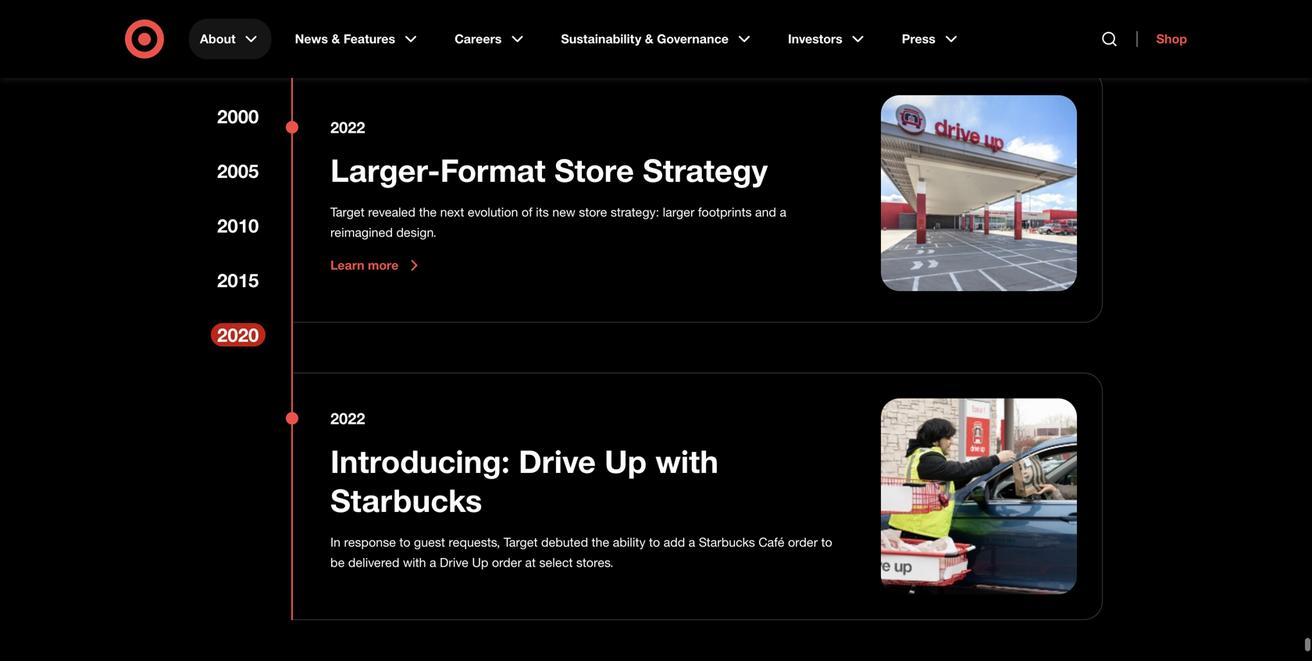 Task type: describe. For each thing, give the bounding box(es) containing it.
2020
[[217, 324, 259, 346]]

strategy
[[643, 151, 768, 190]]

with inside in response to guest requests, target debuted the ability to add a starbucks café order to be delivered with a drive up order at select stores.
[[403, 555, 426, 571]]

evolution
[[468, 205, 518, 220]]

store
[[554, 151, 634, 190]]

guest
[[414, 535, 445, 550]]

2005 link
[[211, 159, 266, 183]]

news & features link
[[284, 19, 431, 59]]

revealed
[[368, 205, 416, 220]]

investors
[[788, 31, 843, 46]]

target inside target revealed the next evolution of its new store strategy: larger footprints and a reimagined design.
[[330, 205, 365, 220]]

3 to from the left
[[821, 535, 832, 550]]

1 vertical spatial a
[[689, 535, 695, 550]]

1 to from the left
[[399, 535, 411, 550]]

with inside introducing: drive up with starbucks
[[655, 442, 719, 481]]

governance
[[657, 31, 729, 46]]

careers
[[455, 31, 502, 46]]

introducing:
[[330, 442, 510, 481]]

strategy:
[[611, 205, 659, 220]]

learn more button
[[330, 256, 424, 275]]

of
[[522, 205, 532, 220]]

larger
[[663, 205, 695, 220]]

shop link
[[1137, 31, 1187, 47]]

shop
[[1156, 31, 1187, 46]]

the inside target revealed the next evolution of its new store strategy: larger footprints and a reimagined design.
[[419, 205, 437, 220]]

format
[[440, 151, 546, 190]]

starbucks inside in response to guest requests, target debuted the ability to add a starbucks café order to be delivered with a drive up order at select stores.
[[699, 535, 755, 550]]

design.
[[396, 225, 437, 240]]

reimagined
[[330, 225, 393, 240]]

the inside in response to guest requests, target debuted the ability to add a starbucks café order to be delivered with a drive up order at select stores.
[[592, 535, 609, 550]]

debuted
[[541, 535, 588, 550]]

more
[[368, 258, 399, 273]]

larger-
[[330, 151, 440, 190]]

larger-format store strategy
[[330, 151, 768, 190]]

its
[[536, 205, 549, 220]]

about link
[[189, 19, 272, 59]]

0 horizontal spatial a
[[430, 555, 436, 571]]

add
[[664, 535, 685, 550]]

and
[[755, 205, 776, 220]]

2010 link
[[211, 214, 266, 237]]

1 vertical spatial order
[[492, 555, 522, 571]]

at
[[525, 555, 536, 571]]

in
[[330, 535, 341, 550]]

sustainability & governance link
[[550, 19, 765, 59]]

2000 link
[[211, 105, 266, 128]]

2022 for target
[[330, 118, 365, 137]]

learn
[[330, 258, 364, 273]]



Task type: locate. For each thing, give the bounding box(es) containing it.
2015
[[217, 269, 259, 292]]

0 vertical spatial up
[[605, 442, 647, 481]]

sustainability
[[561, 31, 641, 46]]

& for governance
[[645, 31, 653, 46]]

a
[[780, 205, 786, 220], [689, 535, 695, 550], [430, 555, 436, 571]]

2010
[[217, 214, 259, 237]]

a right and at the top right
[[780, 205, 786, 220]]

1 vertical spatial starbucks
[[699, 535, 755, 550]]

2000
[[217, 105, 259, 128]]

new
[[552, 205, 576, 220]]

features
[[344, 31, 395, 46]]

1 vertical spatial drive
[[440, 555, 469, 571]]

1 horizontal spatial order
[[788, 535, 818, 550]]

response
[[344, 535, 396, 550]]

larger-format store strategy button
[[330, 151, 768, 190]]

0 horizontal spatial &
[[332, 31, 340, 46]]

0 vertical spatial 2022
[[330, 118, 365, 137]]

introducing: drive up with starbucks
[[330, 442, 719, 520]]

1 vertical spatial 2022
[[330, 409, 365, 428]]

requests,
[[449, 535, 500, 550]]

sustainability & governance
[[561, 31, 729, 46]]

in response to guest requests, target debuted the ability to add a starbucks café order to be delivered with a drive up order at select stores.
[[330, 535, 832, 571]]

stores.
[[576, 555, 614, 571]]

1 vertical spatial the
[[592, 535, 609, 550]]

drive inside introducing: drive up with starbucks
[[519, 442, 596, 481]]

starbucks
[[330, 482, 482, 520], [699, 535, 755, 550]]

1 horizontal spatial a
[[689, 535, 695, 550]]

0 vertical spatial starbucks
[[330, 482, 482, 520]]

&
[[332, 31, 340, 46], [645, 31, 653, 46]]

with
[[655, 442, 719, 481], [403, 555, 426, 571]]

& for features
[[332, 31, 340, 46]]

& left the governance
[[645, 31, 653, 46]]

to
[[399, 535, 411, 550], [649, 535, 660, 550], [821, 535, 832, 550]]

starbucks left café
[[699, 535, 755, 550]]

1 vertical spatial target
[[504, 535, 538, 550]]

2022
[[330, 118, 365, 137], [330, 409, 365, 428]]

0 vertical spatial drive
[[519, 442, 596, 481]]

news & features
[[295, 31, 395, 46]]

1 horizontal spatial drive
[[519, 442, 596, 481]]

select
[[539, 555, 573, 571]]

0 horizontal spatial up
[[472, 555, 488, 571]]

2 2022 from the top
[[330, 409, 365, 428]]

0 vertical spatial the
[[419, 205, 437, 220]]

café
[[759, 535, 785, 550]]

target revealed the next evolution of its new store strategy: larger footprints and a reimagined design.
[[330, 205, 786, 240]]

to left add
[[649, 535, 660, 550]]

a inside target revealed the next evolution of its new store strategy: larger footprints and a reimagined design.
[[780, 205, 786, 220]]

0 horizontal spatial the
[[419, 205, 437, 220]]

store
[[579, 205, 607, 220]]

2022 for in
[[330, 409, 365, 428]]

order right café
[[788, 535, 818, 550]]

a right add
[[689, 535, 695, 550]]

0 vertical spatial a
[[780, 205, 786, 220]]

investors link
[[777, 19, 878, 59]]

2 horizontal spatial a
[[780, 205, 786, 220]]

footprints
[[698, 205, 752, 220]]

1 horizontal spatial &
[[645, 31, 653, 46]]

drive
[[519, 442, 596, 481], [440, 555, 469, 571]]

up
[[605, 442, 647, 481], [472, 555, 488, 571]]

delivered
[[348, 555, 400, 571]]

2 & from the left
[[645, 31, 653, 46]]

press
[[902, 31, 936, 46]]

1 horizontal spatial starbucks
[[699, 535, 755, 550]]

ability
[[613, 535, 646, 550]]

starbucks inside introducing: drive up with starbucks
[[330, 482, 482, 520]]

1 horizontal spatial target
[[504, 535, 538, 550]]

1 & from the left
[[332, 31, 340, 46]]

0 horizontal spatial order
[[492, 555, 522, 571]]

0 horizontal spatial to
[[399, 535, 411, 550]]

next
[[440, 205, 464, 220]]

careers link
[[444, 19, 538, 59]]

target up at
[[504, 535, 538, 550]]

1 vertical spatial with
[[403, 555, 426, 571]]

a large red and white building image
[[881, 95, 1077, 291]]

1 vertical spatial up
[[472, 555, 488, 571]]

2015 link
[[211, 269, 266, 292]]

learn more
[[330, 258, 399, 273]]

1 horizontal spatial the
[[592, 535, 609, 550]]

0 vertical spatial with
[[655, 442, 719, 481]]

a down guest
[[430, 555, 436, 571]]

starbucks down introducing:
[[330, 482, 482, 520]]

target
[[330, 205, 365, 220], [504, 535, 538, 550]]

2020 link
[[211, 323, 266, 347]]

target inside in response to guest requests, target debuted the ability to add a starbucks café order to be delivered with a drive up order at select stores.
[[504, 535, 538, 550]]

order
[[788, 535, 818, 550], [492, 555, 522, 571]]

target up reimagined
[[330, 205, 365, 220]]

& right news
[[332, 31, 340, 46]]

about
[[200, 31, 236, 46]]

a person pushing a cart with a person in it image
[[881, 399, 1077, 595]]

up inside in response to guest requests, target debuted the ability to add a starbucks café order to be delivered with a drive up order at select stores.
[[472, 555, 488, 571]]

news
[[295, 31, 328, 46]]

0 horizontal spatial drive
[[440, 555, 469, 571]]

press link
[[891, 19, 972, 59]]

0 horizontal spatial target
[[330, 205, 365, 220]]

to left guest
[[399, 535, 411, 550]]

the up stores.
[[592, 535, 609, 550]]

1 horizontal spatial with
[[655, 442, 719, 481]]

1 horizontal spatial up
[[605, 442, 647, 481]]

drive inside in response to guest requests, target debuted the ability to add a starbucks café order to be delivered with a drive up order at select stores.
[[440, 555, 469, 571]]

0 horizontal spatial with
[[403, 555, 426, 571]]

to right café
[[821, 535, 832, 550]]

1 2022 from the top
[[330, 118, 365, 137]]

0 horizontal spatial starbucks
[[330, 482, 482, 520]]

the
[[419, 205, 437, 220], [592, 535, 609, 550]]

2005
[[217, 160, 259, 182]]

0 vertical spatial target
[[330, 205, 365, 220]]

up inside introducing: drive up with starbucks
[[605, 442, 647, 481]]

2 horizontal spatial to
[[821, 535, 832, 550]]

order left at
[[492, 555, 522, 571]]

be
[[330, 555, 345, 571]]

1 horizontal spatial to
[[649, 535, 660, 550]]

2 to from the left
[[649, 535, 660, 550]]

2 vertical spatial a
[[430, 555, 436, 571]]

0 vertical spatial order
[[788, 535, 818, 550]]

the up design.
[[419, 205, 437, 220]]



